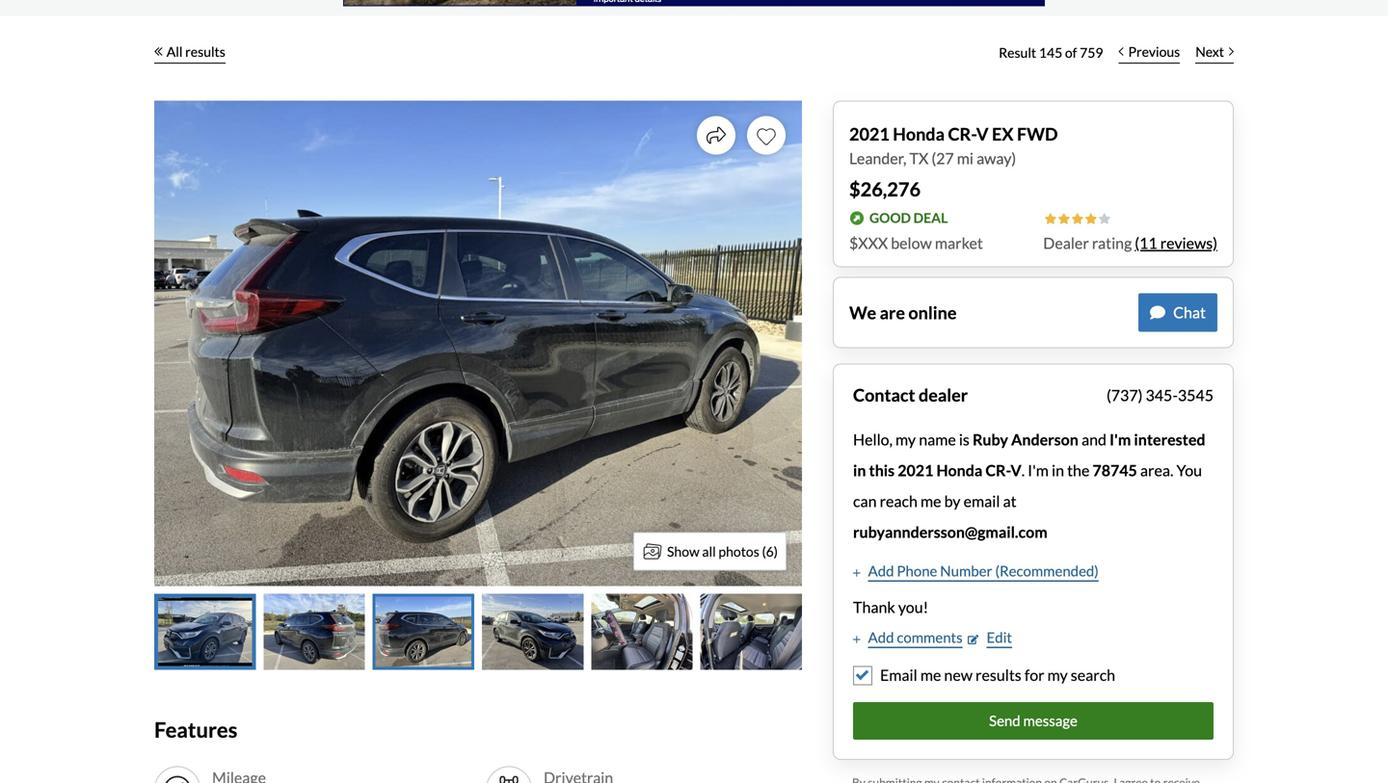Task type: vqa. For each thing, say whether or not it's contained in the screenshot.
'9:00'
no



Task type: describe. For each thing, give the bounding box(es) containing it.
drivetrain image
[[494, 775, 525, 784]]

(27
[[932, 149, 954, 168]]

v for .
[[1011, 461, 1022, 480]]

away)
[[977, 149, 1017, 168]]

cr- for .
[[986, 461, 1011, 480]]

send
[[989, 713, 1021, 730]]

we
[[850, 302, 877, 324]]

0 horizontal spatial results
[[185, 43, 226, 60]]

(11 reviews) button
[[1135, 232, 1218, 255]]

contact dealer
[[853, 385, 968, 406]]

add for add phone number (recommended)
[[868, 563, 894, 580]]

thank
[[853, 598, 896, 617]]

tx
[[910, 149, 929, 168]]

result 145 of 759
[[999, 44, 1104, 61]]

previous link
[[1111, 31, 1188, 74]]

ex
[[992, 123, 1014, 145]]

me inside area. you can reach me by email at
[[921, 492, 942, 511]]

759
[[1080, 44, 1104, 61]]

can
[[853, 492, 877, 511]]

cr- for ex
[[948, 123, 977, 145]]

for
[[1025, 666, 1045, 685]]

advertisement region
[[343, 0, 1045, 6]]

2021 for .
[[898, 461, 934, 480]]

are
[[880, 302, 905, 324]]

(6)
[[762, 544, 778, 560]]

photos
[[719, 544, 760, 560]]

hello,
[[853, 431, 893, 449]]

edit image
[[968, 635, 979, 645]]

we are online
[[850, 302, 957, 324]]

i'm inside i'm interested in this
[[1110, 431, 1131, 449]]

send message button
[[853, 703, 1214, 740]]

area.
[[1141, 461, 1174, 480]]

email me new results for my search
[[880, 666, 1116, 685]]

next link
[[1188, 31, 1242, 74]]

market
[[935, 234, 983, 253]]

all
[[167, 43, 183, 60]]

mi
[[957, 149, 974, 168]]

send message
[[989, 713, 1078, 730]]

honda for .
[[937, 461, 983, 480]]

contact
[[853, 385, 916, 406]]

the
[[1068, 461, 1090, 480]]

previous
[[1129, 43, 1181, 60]]

add comments button
[[853, 627, 963, 649]]

show
[[667, 544, 700, 560]]

mileage image
[[162, 775, 193, 784]]

345-
[[1146, 386, 1178, 405]]

0 vertical spatial my
[[896, 431, 916, 449]]

view vehicle photo 4 image
[[482, 594, 584, 671]]

add comments
[[868, 629, 963, 647]]

add for add comments
[[868, 629, 894, 647]]

plus image
[[853, 635, 861, 645]]

chat button
[[1139, 294, 1218, 332]]

you!
[[899, 598, 929, 617]]

name
[[919, 431, 956, 449]]

and
[[1082, 431, 1107, 449]]

email
[[964, 492, 1000, 511]]

at
[[1003, 492, 1017, 511]]

deal
[[914, 210, 948, 226]]

dealer
[[1044, 234, 1089, 253]]

(11
[[1135, 234, 1158, 253]]

chevron right image
[[1229, 47, 1234, 56]]

(737)
[[1107, 386, 1143, 405]]

is
[[959, 431, 970, 449]]

interested
[[1134, 431, 1206, 449]]

(recommended)
[[996, 563, 1099, 580]]

ruby
[[973, 431, 1009, 449]]

phone
[[897, 563, 938, 580]]

dealer
[[919, 385, 968, 406]]



Task type: locate. For each thing, give the bounding box(es) containing it.
edit button
[[968, 627, 1013, 649]]

honda down is
[[937, 461, 983, 480]]

comment image
[[1150, 305, 1166, 321]]

cr- inside 2021 honda cr-v ex fwd leander, tx (27 mi away)
[[948, 123, 977, 145]]

v up at
[[1011, 461, 1022, 480]]

message
[[1024, 713, 1078, 730]]

my right 'for'
[[1048, 666, 1068, 685]]

in inside i'm interested in this
[[853, 461, 866, 480]]

1 vertical spatial me
[[921, 666, 941, 685]]

me
[[921, 492, 942, 511], [921, 666, 941, 685]]

1 vertical spatial cr-
[[986, 461, 1011, 480]]

dealer rating (11 reviews)
[[1044, 234, 1218, 253]]

honda
[[893, 123, 945, 145], [937, 461, 983, 480]]

results
[[185, 43, 226, 60], [976, 666, 1022, 685]]

0 vertical spatial cr-
[[948, 123, 977, 145]]

tab list
[[154, 594, 802, 671]]

i'm
[[1110, 431, 1131, 449], [1028, 461, 1049, 480]]

0 vertical spatial add
[[868, 563, 894, 580]]

in left this
[[853, 461, 866, 480]]

1 vertical spatial i'm
[[1028, 461, 1049, 480]]

v left ex
[[977, 123, 989, 145]]

1 horizontal spatial i'm
[[1110, 431, 1131, 449]]

below
[[891, 234, 932, 253]]

new
[[944, 666, 973, 685]]

honda inside 2021 honda cr-v ex fwd leander, tx (27 mi away)
[[893, 123, 945, 145]]

next
[[1196, 43, 1225, 60]]

show all photos (6) link
[[634, 533, 787, 571]]

hello, my name is ruby anderson and
[[853, 431, 1110, 449]]

result
[[999, 44, 1037, 61]]

honda for ex
[[893, 123, 945, 145]]

1 in from the left
[[853, 461, 866, 480]]

1 horizontal spatial results
[[976, 666, 1022, 685]]

1 horizontal spatial my
[[1048, 666, 1068, 685]]

0 horizontal spatial in
[[853, 461, 866, 480]]

1 vertical spatial my
[[1048, 666, 1068, 685]]

online
[[909, 302, 957, 324]]

i'm interested in this
[[853, 431, 1206, 480]]

results left 'for'
[[976, 666, 1022, 685]]

$xxx
[[850, 234, 888, 253]]

reach
[[880, 492, 918, 511]]

you
[[1177, 461, 1203, 480]]

0 horizontal spatial my
[[896, 431, 916, 449]]

1 vertical spatial 2021
[[898, 461, 934, 480]]

view vehicle photo 5 image
[[591, 594, 693, 671]]

vehicle full photo image
[[154, 101, 802, 587]]

3545
[[1178, 386, 1214, 405]]

1 vertical spatial results
[[976, 666, 1022, 685]]

in
[[853, 461, 866, 480], [1052, 461, 1065, 480]]

cr-
[[948, 123, 977, 145], [986, 461, 1011, 480]]

number
[[940, 563, 993, 580]]

1 horizontal spatial 2021
[[898, 461, 934, 480]]

good deal
[[870, 210, 948, 226]]

good
[[870, 210, 911, 226]]

0 horizontal spatial cr-
[[948, 123, 977, 145]]

145
[[1039, 44, 1063, 61]]

1 vertical spatial add
[[868, 629, 894, 647]]

2021 right this
[[898, 461, 934, 480]]

1 horizontal spatial in
[[1052, 461, 1065, 480]]

2021 honda cr-v . i'm in the 78745
[[898, 461, 1138, 480]]

features
[[154, 718, 238, 743]]

of
[[1065, 44, 1078, 61]]

fwd
[[1017, 123, 1058, 145]]

chat
[[1174, 303, 1206, 322]]

2 me from the top
[[921, 666, 941, 685]]

plus image
[[853, 569, 861, 578]]

1 me from the top
[[921, 492, 942, 511]]

2021 inside 2021 honda cr-v ex fwd leander, tx (27 mi away)
[[850, 123, 890, 145]]

add inside button
[[868, 629, 894, 647]]

0 horizontal spatial v
[[977, 123, 989, 145]]

2021 up the leander,
[[850, 123, 890, 145]]

v inside 2021 honda cr-v ex fwd leander, tx (27 mi away)
[[977, 123, 989, 145]]

chevron double left image
[[154, 47, 163, 56]]

all results link
[[154, 31, 226, 74]]

in left the
[[1052, 461, 1065, 480]]

reviews)
[[1161, 234, 1218, 253]]

anderson
[[1012, 431, 1079, 449]]

78745
[[1093, 461, 1138, 480]]

me left by
[[921, 492, 942, 511]]

honda up tx on the right top
[[893, 123, 945, 145]]

my left name
[[896, 431, 916, 449]]

share image
[[707, 126, 726, 145]]

1 vertical spatial v
[[1011, 461, 1022, 480]]

add right plus image
[[868, 629, 894, 647]]

$xxx below market
[[850, 234, 983, 253]]

view vehicle photo 2 image
[[264, 594, 365, 671]]

comments
[[897, 629, 963, 647]]

$26,276
[[850, 178, 921, 201]]

results right all
[[185, 43, 226, 60]]

email
[[880, 666, 918, 685]]

0 vertical spatial i'm
[[1110, 431, 1131, 449]]

edit
[[987, 629, 1013, 647]]

0 vertical spatial 2021
[[850, 123, 890, 145]]

my
[[896, 431, 916, 449], [1048, 666, 1068, 685]]

add right plus icon
[[868, 563, 894, 580]]

view vehicle photo 1 image
[[154, 594, 256, 671]]

add phone number (recommended)
[[868, 563, 1099, 580]]

by
[[945, 492, 961, 511]]

add inside "button"
[[868, 563, 894, 580]]

1 horizontal spatial cr-
[[986, 461, 1011, 480]]

2 in from the left
[[1052, 461, 1065, 480]]

2021
[[850, 123, 890, 145], [898, 461, 934, 480]]

1 vertical spatial honda
[[937, 461, 983, 480]]

(737) 345-3545
[[1107, 386, 1214, 405]]

cr- up mi
[[948, 123, 977, 145]]

2 add from the top
[[868, 629, 894, 647]]

search
[[1071, 666, 1116, 685]]

thank you!
[[853, 598, 929, 617]]

v for ex
[[977, 123, 989, 145]]

1 add from the top
[[868, 563, 894, 580]]

0 horizontal spatial 2021
[[850, 123, 890, 145]]

0 vertical spatial results
[[185, 43, 226, 60]]

0 horizontal spatial i'm
[[1028, 461, 1049, 480]]

all
[[702, 544, 716, 560]]

2021 for ex
[[850, 123, 890, 145]]

rubyanndersson@gmail.com
[[853, 523, 1048, 542]]

0 vertical spatial honda
[[893, 123, 945, 145]]

2021 honda cr-v ex fwd leander, tx (27 mi away)
[[850, 123, 1058, 168]]

all results
[[167, 43, 226, 60]]

i'm right .
[[1028, 461, 1049, 480]]

add
[[868, 563, 894, 580], [868, 629, 894, 647]]

0 vertical spatial me
[[921, 492, 942, 511]]

chevron left image
[[1119, 47, 1124, 56]]

this
[[869, 461, 895, 480]]

view vehicle photo 6 image
[[701, 594, 802, 671]]

me left the new
[[921, 666, 941, 685]]

leander,
[[850, 149, 907, 168]]

i'm right and
[[1110, 431, 1131, 449]]

show all photos (6)
[[667, 544, 778, 560]]

add phone number (recommended) button
[[853, 561, 1099, 582]]

view vehicle photo 3 image
[[373, 594, 474, 671]]

1 horizontal spatial v
[[1011, 461, 1022, 480]]

area. you can reach me by email at
[[853, 461, 1203, 511]]

.
[[1022, 461, 1025, 480]]

cr- left .
[[986, 461, 1011, 480]]

rating
[[1092, 234, 1132, 253]]

0 vertical spatial v
[[977, 123, 989, 145]]



